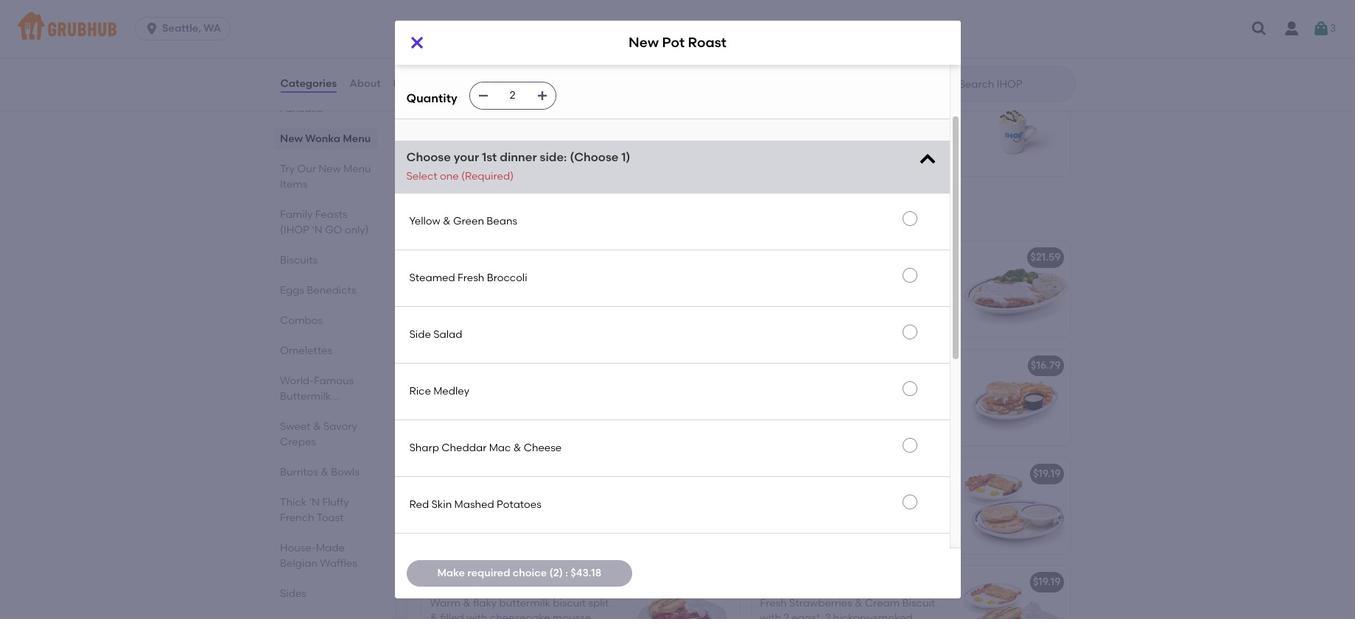 Task type: locate. For each thing, give the bounding box(es) containing it.
hickory- inside warm & flaky buttermilk biscuit served with hearty gravy, 2 eggs*, 2 pork sausage links, 2 hickory- smoked bacon strips & hash browns. *gravy may contain pork.
[[865, 519, 905, 532]]

0 horizontal spatial sugar.
[[430, 171, 461, 183]]

bacon inside the "1 wonka's perfectly purple pancake, 1 scrambled egg, 1 bacon strip and 1 sausage link"
[[517, 18, 550, 30]]

make required choice (2) : $43.18
[[437, 567, 602, 580]]

buttermilk inside warm & flaky buttermilk biscuit split & filled with cheesecake mousse
[[499, 598, 551, 610]]

1 vertical spatial eggs*,
[[792, 612, 823, 620]]

about
[[350, 77, 381, 90]]

& inside button
[[514, 442, 521, 455]]

scrumdiddlyumptious strawberry hot chocolate
[[430, 90, 677, 103]]

2 drizzle from the left
[[860, 141, 891, 153]]

try left green
[[418, 207, 442, 226]]

vanilla up creamy
[[511, 287, 543, 300]]

eggs*,
[[895, 504, 926, 517], [792, 612, 823, 620]]

2 horizontal spatial gravy.
[[863, 287, 893, 300]]

steamed fresh broccoli button
[[395, 251, 950, 307]]

gravy. for "new pot roast" image
[[455, 396, 485, 408]]

new inside try our new menu items
[[318, 163, 341, 175]]

0 horizontal spatial of
[[564, 141, 574, 153]]

braised
[[470, 44, 507, 57], [493, 381, 531, 393]]

$21.59 for tender slow-braised beef in a rich beef gravy.
[[701, 360, 731, 372]]

tender slow-braised beef in a rich beef gravy.
[[407, 44, 632, 57], [430, 381, 598, 408]]

0 vertical spatial hearty
[[828, 287, 861, 300]]

0 horizontal spatial try
[[280, 163, 294, 175]]

1 horizontal spatial of
[[894, 141, 904, 153]]

0 vertical spatial flaky
[[804, 489, 827, 502]]

tender
[[407, 44, 441, 57], [430, 381, 465, 393]]

1 horizontal spatial eggs*,
[[895, 504, 926, 517]]

menu down new wonka menu
[[343, 163, 371, 175]]

1 $19.19 from the top
[[1033, 468, 1061, 481]]

drizzle left (choose
[[530, 141, 561, 153]]

1 vertical spatial $21.59
[[701, 360, 731, 372]]

syrup, for scrumdiddlyumptious strawberry hot chocolate image
[[486, 126, 516, 139]]

1 down 'pancake,'
[[599, 18, 602, 30]]

only)
[[344, 224, 369, 237]]

tender down salad
[[430, 381, 465, 393]]

buttermilk up served
[[786, 468, 838, 481]]

1 vertical spatial sausage
[[785, 519, 828, 532]]

of for scrumdiddlyumptious strawberry hot chocolate image
[[564, 141, 574, 153]]

1 horizontal spatial sandwich
[[866, 360, 916, 372]]

whipped for scrumdiddlyumptious strawberry hot chocolate image
[[430, 141, 474, 153]]

& left green
[[443, 215, 451, 228]]

in inside a golden-battered beef steak smothered in hearty gravy.  *gravy may contain pork.
[[817, 287, 826, 300]]

2 sugar. from the left
[[760, 171, 791, 183]]

1 horizontal spatial flavored
[[834, 111, 875, 124]]

chocolate right "search icon"
[[969, 90, 1022, 103]]

1 vertical spatial may
[[797, 549, 819, 562]]

french down thick
[[280, 512, 314, 525]]

biscuit down gravy in the right bottom of the page
[[883, 489, 916, 502]]

glitter for scrumdiddlyumptious jr. strawberry hot chocolate image
[[893, 156, 923, 168]]

eggs*, inside warm & flaky buttermilk biscuit served with hearty gravy, 2 eggs*, 2 pork sausage links, 2 hickory- smoked bacon strips & hash browns. *gravy may contain pork.
[[895, 504, 926, 517]]

0 vertical spatial hickory-
[[865, 519, 905, 532]]

categories
[[280, 77, 337, 90]]

Input item quantity number field
[[497, 83, 529, 109]]

sausage inside the "1 wonka's perfectly purple pancake, 1 scrambled egg, 1 bacon strip and 1 sausage link"
[[430, 33, 473, 45]]

gravy. down steak
[[863, 287, 893, 300]]

hearty inside warm & flaky buttermilk biscuit served with hearty gravy, 2 eggs*, 2 pork sausage links, 2 hickory- smoked bacon strips & hash browns. *gravy may contain pork.
[[819, 504, 852, 517]]

1 vertical spatial roast
[[475, 360, 504, 372]]

strips
[[837, 534, 864, 547]]

Search IHOP search field
[[958, 77, 1071, 91]]

1 horizontal spatial strawberry
[[760, 126, 814, 139]]

a inside sliced french toast with a side of strawberries, banana and chocolate dipping sauce.
[[882, 3, 888, 15]]

:
[[566, 567, 568, 580]]

1 horizontal spatial strawberry
[[889, 90, 945, 103]]

0 vertical spatial in
[[535, 44, 544, 57]]

tender slow-braised beef in a rich beef gravy. up mac
[[430, 381, 598, 408]]

try
[[280, 163, 294, 175], [418, 207, 442, 226]]

2 vertical spatial in
[[559, 381, 567, 393]]

pork. inside warm & flaky buttermilk biscuit served with hearty gravy, 2 eggs*, 2 pork sausage links, 2 hickory- smoked bacon strips & hash browns. *gravy may contain pork.
[[863, 549, 888, 562]]

tender up reviews
[[407, 44, 441, 57]]

of right dinner
[[564, 141, 574, 153]]

1 horizontal spatial buttermilk
[[786, 468, 838, 481]]

french up strawberries,
[[793, 3, 827, 15]]

sausage inside warm & flaky buttermilk biscuit served with hearty gravy, 2 eggs*, 2 pork sausage links, 2 hickory- smoked bacon strips & hash browns. *gravy may contain pork.
[[785, 519, 828, 532]]

0 horizontal spatial warm
[[430, 598, 461, 610]]

& up cold
[[546, 287, 553, 300]]

beef up sharp
[[430, 396, 453, 408]]

gravy. inside tender slow-braised beef in a rich beef gravy.
[[455, 396, 485, 408]]

1 horizontal spatial glitter
[[893, 156, 923, 168]]

glitter left 1)
[[563, 156, 593, 168]]

1 drizzle from the left
[[530, 141, 561, 153]]

'n right thick
[[309, 497, 319, 509]]

2 vertical spatial gravy.
[[455, 396, 485, 408]]

1 vertical spatial rich
[[579, 381, 598, 393]]

breakfast
[[455, 468, 504, 481]]

biscuit for cheesecake
[[553, 598, 586, 610]]

0 horizontal spatial *gravy
[[760, 549, 795, 562]]

1 vertical spatial $19.19
[[1033, 577, 1061, 589]]

flaky inside warm & flaky buttermilk biscuit served with hearty gravy, 2 eggs*, 2 pork sausage links, 2 hickory- smoked bacon strips & hash browns. *gravy may contain pork.
[[804, 489, 827, 502]]

0 horizontal spatial gold
[[538, 156, 561, 168]]

& inside button
[[443, 215, 451, 228]]

svg image right input item quantity number field
[[536, 90, 548, 102]]

sharp cheddar mac & cheese
[[409, 442, 562, 455]]

red skin mashed potatoes
[[409, 499, 542, 511]]

sugar.
[[430, 171, 461, 183], [760, 171, 791, 183]]

warm inside warm & flaky buttermilk biscuit served with hearty gravy, 2 eggs*, 2 pork sausage links, 2 hickory- smoked bacon strips & hash browns. *gravy may contain pork.
[[760, 489, 791, 502]]

1 horizontal spatial hot chocolate flavored with strawberry syrup, topped with whipped topping, a drizzle of chocolate sauce and gold glitter sugar.
[[760, 111, 923, 183]]

side salad
[[409, 329, 463, 341]]

pork. down battered
[[826, 302, 851, 315]]

0 vertical spatial may
[[760, 302, 782, 315]]

whipped for scrumdiddlyumptious jr. strawberry hot chocolate image
[[760, 141, 804, 153]]

100% arabica iced cold brew sweetened with vanilla & topped with a vanilla creamy cold foam.
[[430, 272, 593, 315]]

biscuit inside warm & flaky buttermilk biscuit split & filled with cheesecake mousse
[[553, 598, 586, 610]]

1 horizontal spatial topping,
[[806, 141, 848, 153]]

chicken
[[786, 360, 827, 372]]

biscuit up potatoes at the bottom of the page
[[507, 468, 541, 481]]

glitter down scrumdiddlyumptious jr. strawberry hot chocolate
[[893, 156, 923, 168]]

about button
[[349, 57, 382, 111]]

in up cheese
[[559, 381, 567, 393]]

0 horizontal spatial roast
[[475, 360, 504, 372]]

roast down creamy
[[475, 360, 504, 372]]

new buttermilk biscuit & gravy combo image
[[959, 459, 1070, 555]]

gold right dinner
[[538, 156, 561, 168]]

buttermilk inside warm & flaky buttermilk biscuit served with hearty gravy, 2 eggs*, 2 pork sausage links, 2 hickory- smoked bacon strips & hash browns. *gravy may contain pork.
[[830, 489, 881, 502]]

0 vertical spatial slow-
[[443, 44, 470, 57]]

search icon image
[[936, 75, 953, 93]]

1 topping, from the left
[[476, 141, 518, 153]]

*gravy down the smoked
[[760, 549, 795, 562]]

1 gold from the left
[[538, 156, 561, 168]]

items down (choose
[[563, 207, 606, 226]]

flavored for scrumdiddlyumptious strawberry hot chocolate image
[[504, 111, 545, 124]]

topped for scrumdiddlyumptious jr. strawberry hot chocolate image
[[848, 126, 885, 139]]

1 horizontal spatial drizzle
[[860, 141, 891, 153]]

glitter
[[563, 156, 593, 168], [893, 156, 923, 168]]

biscuit for 2
[[883, 489, 916, 502]]

& up served
[[793, 489, 801, 502]]

new chicken biscuit sandwich image
[[959, 350, 1070, 446]]

1 right 'pancake,'
[[610, 3, 614, 15]]

rice medley button
[[395, 364, 950, 420]]

1 chocolate from the left
[[623, 90, 677, 103]]

chocolate up 1)
[[623, 90, 677, 103]]

0 vertical spatial eggs*,
[[895, 504, 926, 517]]

fresh for new fresh strawberries & cream biscuit
[[455, 577, 483, 589]]

drizzle down jr.
[[860, 141, 891, 153]]

cream for new fresh strawberries & cream biscuit
[[562, 577, 597, 589]]

1 vertical spatial hearty
[[819, 504, 852, 517]]

and
[[576, 18, 596, 30], [869, 18, 889, 30], [516, 156, 536, 168], [846, 156, 866, 168]]

1 horizontal spatial whipped
[[760, 141, 804, 153]]

may inside warm & flaky buttermilk biscuit served with hearty gravy, 2 eggs*, 2 pork sausage links, 2 hickory- smoked bacon strips & hash browns. *gravy may contain pork.
[[797, 549, 819, 562]]

broccoli
[[487, 272, 528, 284]]

banana
[[827, 18, 867, 30]]

1 sugar. from the left
[[430, 171, 461, 183]]

gold
[[538, 156, 561, 168], [869, 156, 891, 168]]

famous
[[314, 375, 353, 388]]

new breakfast biscuit sandwich
[[430, 468, 593, 481]]

scrumdiddlyumptious for scrumdiddlyumptious strawberry hot chocolate
[[430, 90, 541, 103]]

roast left dipping
[[688, 34, 727, 51]]

2 hot chocolate flavored with strawberry syrup, topped with whipped topping, a drizzle of chocolate sauce and gold glitter sugar. from the left
[[760, 111, 923, 183]]

mashed
[[454, 499, 494, 511]]

2 glitter from the left
[[893, 156, 923, 168]]

0 horizontal spatial sauce
[[483, 156, 514, 168]]

1 horizontal spatial sausage
[[785, 519, 828, 532]]

toast
[[316, 512, 343, 525]]

try our new menu items down new wonka menu
[[280, 163, 371, 191]]

in down purple
[[535, 44, 544, 57]]

1 vertical spatial tender slow-braised beef in a rich beef gravy.
[[430, 381, 598, 408]]

cream up split
[[562, 577, 597, 589]]

1 vertical spatial buttermilk
[[786, 468, 838, 481]]

of down scrumdiddlyumptious jr. strawberry hot chocolate
[[894, 141, 904, 153]]

french
[[793, 3, 827, 15], [280, 512, 314, 525]]

topped down jr.
[[848, 126, 885, 139]]

2 gold from the left
[[869, 156, 891, 168]]

1 vertical spatial sandwich
[[543, 468, 593, 481]]

hot chocolate flavored with strawberry syrup, topped with whipped topping, a drizzle of chocolate sauce and gold glitter sugar. for scrumdiddlyumptious strawberry hot chocolate image
[[430, 111, 593, 183]]

strawberries down the new fresh strawberries & cream biscuit combo
[[790, 598, 853, 610]]

scrumdiddlyumptious down sauce.
[[760, 90, 872, 103]]

steamed fresh broccoli
[[409, 272, 528, 284]]

of
[[914, 3, 924, 15], [564, 141, 574, 153], [894, 141, 904, 153]]

strawberries
[[485, 577, 550, 589], [815, 577, 880, 589], [790, 598, 853, 610]]

0 horizontal spatial flavored
[[504, 111, 545, 124]]

strip
[[552, 18, 574, 30]]

flaky down new buttermilk biscuit & gravy combo on the bottom of the page
[[804, 489, 827, 502]]

1 horizontal spatial pot
[[662, 34, 685, 51]]

hearty for battered
[[828, 287, 861, 300]]

0 vertical spatial buttermilk
[[280, 391, 331, 403]]

cold
[[538, 302, 560, 315]]

may down smothered
[[760, 302, 782, 315]]

chocolate inside sliced french toast with a side of strawberries, banana and chocolate dipping sauce.
[[892, 18, 942, 30]]

1 horizontal spatial sugar.
[[760, 171, 791, 183]]

0 vertical spatial 'n
[[312, 224, 322, 237]]

0 vertical spatial sausage
[[430, 33, 473, 45]]

svg image right svg icon
[[1313, 20, 1330, 38]]

'n inside thick 'n fluffy french toast
[[309, 497, 319, 509]]

warm for warm & flaky buttermilk biscuit served with hearty gravy, 2 eggs*, 2 pork sausage links, 2 hickory- smoked bacon strips & hash browns. *gravy may contain pork.
[[760, 489, 791, 502]]

contain down strips
[[822, 549, 860, 562]]

0 vertical spatial braised
[[470, 44, 507, 57]]

topping, for scrumdiddlyumptious jr. strawberry hot chocolate image
[[806, 141, 848, 153]]

sugar. for scrumdiddlyumptious jr. strawberry hot chocolate image
[[760, 171, 791, 183]]

burritos & bowls
[[280, 467, 359, 479]]

cream down 'browns.' at bottom right
[[893, 577, 928, 589]]

cream down the new fresh strawberries & cream biscuit combo
[[865, 598, 900, 610]]

gravy. down 'pancake,'
[[602, 44, 632, 57]]

biscuit inside warm & flaky buttermilk biscuit served with hearty gravy, 2 eggs*, 2 pork sausage links, 2 hickory- smoked bacon strips & hash browns. *gravy may contain pork.
[[883, 489, 916, 502]]

0 vertical spatial try our new menu items
[[280, 163, 371, 191]]

2
[[887, 504, 893, 517], [928, 504, 934, 517], [857, 519, 863, 532], [784, 612, 790, 620], [825, 612, 831, 620]]

strawberry right input item quantity number field
[[544, 90, 600, 103]]

0 horizontal spatial bacon
[[517, 18, 550, 30]]

0 horizontal spatial $21.59
[[701, 360, 731, 372]]

0 horizontal spatial drizzle
[[530, 141, 561, 153]]

1 horizontal spatial try
[[418, 207, 442, 226]]

potatoes
[[497, 499, 542, 511]]

smothered
[[760, 287, 815, 300]]

rice medley
[[409, 385, 470, 398]]

scrumdiddlyumptious down link
[[430, 90, 541, 103]]

0 horizontal spatial items
[[280, 178, 307, 191]]

biscuit left split
[[553, 598, 586, 610]]

1 horizontal spatial sauce
[[814, 156, 844, 168]]

waffles
[[320, 558, 357, 571]]

1 horizontal spatial gold
[[869, 156, 891, 168]]

sausage down 'scrambled'
[[430, 33, 473, 45]]

'n
[[312, 224, 322, 237], [309, 497, 319, 509]]

0 horizontal spatial scrumdiddlyumptious
[[430, 90, 541, 103]]

2 topping, from the left
[[806, 141, 848, 153]]

buttermilk inside world-famous buttermilk pancakes sweet & savory crepes
[[280, 391, 331, 403]]

sandwich for new chicken biscuit sandwich
[[866, 360, 916, 372]]

vanilla
[[511, 287, 543, 300], [463, 302, 495, 315]]

required
[[468, 567, 510, 580]]

3
[[1330, 22, 1336, 35]]

yellow & green beans
[[409, 215, 518, 228]]

0 vertical spatial buttermilk
[[830, 489, 881, 502]]

rich
[[556, 44, 574, 57], [579, 381, 598, 393]]

1 horizontal spatial bacon
[[802, 534, 835, 547]]

cream inside fresh strawberries & cream biscuit with 2 eggs*, 2 hickory-smoke
[[865, 598, 900, 610]]

topping, for scrumdiddlyumptious strawberry hot chocolate image
[[476, 141, 518, 153]]

gravy
[[887, 468, 918, 481]]

1 flavored from the left
[[504, 111, 545, 124]]

topping,
[[476, 141, 518, 153], [806, 141, 848, 153]]

hearty for flaky
[[819, 504, 852, 517]]

whipped
[[430, 141, 474, 153], [760, 141, 804, 153]]

savory
[[323, 421, 357, 433]]

gravy.
[[602, 44, 632, 57], [863, 287, 893, 300], [455, 396, 485, 408]]

0 vertical spatial bacon
[[517, 18, 550, 30]]

bacon down links,
[[802, 534, 835, 547]]

main navigation navigation
[[0, 0, 1356, 57]]

hearty down battered
[[828, 287, 861, 300]]

topped up side:
[[518, 126, 555, 139]]

gravy. up cheddar
[[455, 396, 485, 408]]

menu right wonka
[[343, 133, 370, 145]]

1 strawberry from the left
[[430, 126, 484, 139]]

1 whipped from the left
[[430, 141, 474, 153]]

1 wonka's perfectly purple pancake, 1 scrambled egg, 1 bacon strip and 1 sausage link button
[[421, 0, 740, 68]]

1 vertical spatial braised
[[493, 381, 531, 393]]

0 horizontal spatial rich
[[556, 44, 574, 57]]

try our new menu items down the (required)
[[418, 207, 606, 226]]

side
[[891, 3, 911, 15]]

strawberry right jr.
[[889, 90, 945, 103]]

vanilla down "sweetened" in the left of the page
[[463, 302, 495, 315]]

1 vertical spatial try our new menu items
[[418, 207, 606, 226]]

1 vertical spatial our
[[446, 207, 474, 226]]

$19.19 for fresh strawberries & cream biscuit with 2 eggs*, 2 hickory-smoke
[[1033, 577, 1061, 589]]

pork. down hash
[[863, 549, 888, 562]]

strawberries for new fresh strawberries & cream biscuit
[[485, 577, 550, 589]]

0 vertical spatial vanilla
[[511, 287, 543, 300]]

chocolate
[[892, 18, 942, 30], [451, 111, 501, 124], [781, 111, 832, 124], [430, 156, 481, 168], [760, 156, 811, 168]]

2 sauce from the left
[[814, 156, 844, 168]]

new fresh strawberries & cream biscuit
[[430, 577, 634, 589]]

belgian
[[280, 558, 317, 571]]

salad
[[434, 329, 463, 341]]

choice
[[513, 567, 547, 580]]

biscuit up split
[[600, 577, 634, 589]]

1 hot chocolate flavored with strawberry syrup, topped with whipped topping, a drizzle of chocolate sauce and gold glitter sugar. from the left
[[430, 111, 593, 183]]

1 horizontal spatial french
[[793, 3, 827, 15]]

'n left go
[[312, 224, 322, 237]]

biscuit down the new fresh strawberries & cream biscuit combo
[[903, 598, 935, 610]]

strawberries up warm & flaky buttermilk biscuit split & filled with cheesecake mousse
[[485, 577, 550, 589]]

2 horizontal spatial topped
[[848, 126, 885, 139]]

gravy. for new country fried steak "image"
[[863, 287, 893, 300]]

yellow & green beans button
[[395, 194, 950, 250]]

1 horizontal spatial rich
[[579, 381, 598, 393]]

hash
[[877, 534, 901, 547]]

1 scrumdiddlyumptious from the left
[[430, 90, 541, 103]]

bacon down purple
[[517, 18, 550, 30]]

items up 'family'
[[280, 178, 307, 191]]

& right mac
[[514, 442, 521, 455]]

benedicts
[[306, 285, 356, 297]]

buttermilk up gravy,
[[830, 489, 881, 502]]

rice
[[409, 385, 431, 398]]

1 vertical spatial *gravy
[[760, 549, 795, 562]]

2 strawberry from the left
[[760, 126, 814, 139]]

0 horizontal spatial glitter
[[563, 156, 593, 168]]

hickory- down the new fresh strawberries & cream biscuit combo
[[833, 612, 874, 620]]

roast
[[688, 34, 727, 51], [475, 360, 504, 372]]

fresh inside button
[[458, 272, 485, 284]]

2 strawberry from the left
[[889, 90, 945, 103]]

hatchett
[[320, 87, 365, 100]]

1 horizontal spatial combo
[[967, 577, 1004, 589]]

of inside sliced french toast with a side of strawberries, banana and chocolate dipping sauce.
[[914, 3, 924, 15]]

drizzle for scrumdiddlyumptious strawberry hot chocolate image
[[530, 141, 561, 153]]

warm inside warm & flaky buttermilk biscuit split & filled with cheesecake mousse
[[430, 598, 461, 610]]

beef down 'pancake,'
[[577, 44, 599, 57]]

green
[[453, 215, 484, 228]]

flavored down jr.
[[834, 111, 875, 124]]

flaky for filled
[[473, 598, 497, 610]]

chocolate
[[623, 90, 677, 103], [969, 90, 1022, 103]]

0 vertical spatial *gravy
[[896, 287, 930, 300]]

svg image
[[1251, 20, 1269, 38]]

2 whipped from the left
[[760, 141, 804, 153]]

of right side
[[914, 3, 924, 15]]

sausage up the smoked
[[785, 519, 828, 532]]

2 scrumdiddlyumptious from the left
[[760, 90, 872, 103]]

1 vertical spatial pork.
[[863, 549, 888, 562]]

1 sauce from the left
[[483, 156, 514, 168]]

& left gravy in the right bottom of the page
[[877, 468, 885, 481]]

2 flavored from the left
[[834, 111, 875, 124]]

& down pancakes
[[313, 421, 321, 433]]

flaky inside warm & flaky buttermilk biscuit split & filled with cheesecake mousse
[[473, 598, 497, 610]]

2 syrup, from the left
[[816, 126, 846, 139]]

willy's jr. french toast dippers image
[[959, 0, 1070, 68]]

1 horizontal spatial new pot roast
[[629, 34, 727, 51]]

and inside sliced french toast with a side of strawberries, banana and chocolate dipping sauce.
[[869, 18, 889, 30]]

sugar. for scrumdiddlyumptious strawberry hot chocolate image
[[430, 171, 461, 183]]

sandwich
[[866, 360, 916, 372], [543, 468, 593, 481]]

1 vertical spatial combo
[[967, 577, 1004, 589]]

new country fried steak image
[[959, 242, 1070, 338]]

slow- down 'scrambled'
[[443, 44, 470, 57]]

hearty up links,
[[819, 504, 852, 517]]

1 vertical spatial biscuit
[[553, 598, 586, 610]]

1 vertical spatial vanilla
[[463, 302, 495, 315]]

1 glitter from the left
[[563, 156, 593, 168]]

dipping
[[760, 33, 799, 45]]

0 vertical spatial tender slow-braised beef in a rich beef gravy.
[[407, 44, 632, 57]]

drizzle for scrumdiddlyumptious jr. strawberry hot chocolate image
[[860, 141, 891, 153]]

braised inside tender slow-braised beef in a rich beef gravy.
[[493, 381, 531, 393]]

svg image
[[1313, 20, 1330, 38], [145, 21, 159, 36], [408, 34, 426, 52], [477, 90, 489, 102], [536, 90, 548, 102], [917, 150, 938, 170]]

topped up foam.
[[556, 287, 593, 300]]

in down battered
[[817, 287, 826, 300]]

$19.19 for warm & flaky buttermilk biscuit served with hearty gravy, 2 eggs*, 2 pork sausage links, 2 hickory- smoked bacon strips & hash browns. *gravy may contain pork.
[[1033, 468, 1061, 481]]

strawberry
[[544, 90, 600, 103], [889, 90, 945, 103]]

beef
[[510, 44, 533, 57], [577, 44, 599, 57], [856, 272, 879, 285], [533, 381, 556, 393], [430, 396, 453, 408]]

1 wonka's perfectly purple pancake, 1 scrambled egg, 1 bacon strip and 1 sausage link
[[430, 3, 614, 45]]

contain down smothered
[[785, 302, 823, 315]]

fresh for steamed fresh broccoli
[[458, 272, 485, 284]]

2 $19.19 from the top
[[1033, 577, 1061, 589]]

of for scrumdiddlyumptious jr. strawberry hot chocolate image
[[894, 141, 904, 153]]

strawberry for scrumdiddlyumptious jr. strawberry hot chocolate image
[[760, 126, 814, 139]]

sliced french toast with a side of strawberries, banana and chocolate dipping sauce.
[[760, 3, 942, 45]]

0 horizontal spatial sausage
[[430, 33, 473, 45]]

syrup, for scrumdiddlyumptious jr. strawberry hot chocolate image
[[816, 126, 846, 139]]

world-
[[280, 375, 314, 388]]

a
[[882, 3, 888, 15], [546, 44, 553, 57], [521, 141, 527, 153], [851, 141, 858, 153], [454, 302, 460, 315], [570, 381, 577, 393]]

0 vertical spatial sandwich
[[866, 360, 916, 372]]

gravy. inside a golden-battered beef steak smothered in hearty gravy.  *gravy may contain pork.
[[863, 287, 893, 300]]

feasts
[[315, 209, 347, 221]]

0 vertical spatial rich
[[556, 44, 574, 57]]

medley
[[434, 385, 470, 398]]

flaky down required
[[473, 598, 497, 610]]

topped inside "100% arabica iced cold brew sweetened with vanilla & topped with a vanilla creamy cold foam."
[[556, 287, 593, 300]]

1 vertical spatial warm
[[430, 598, 461, 610]]

sliced french toast with a side of strawberries, banana and chocolate dipping sauce. button
[[751, 0, 1070, 68]]

gold down jr.
[[869, 156, 891, 168]]

0 vertical spatial our
[[297, 163, 316, 175]]

sandwich for new breakfast biscuit sandwich
[[543, 468, 593, 481]]

0 horizontal spatial topping,
[[476, 141, 518, 153]]

1 horizontal spatial may
[[797, 549, 819, 562]]

1 vertical spatial buttermilk
[[499, 598, 551, 610]]

strawberry
[[430, 126, 484, 139], [760, 126, 814, 139]]

0 horizontal spatial topped
[[518, 126, 555, 139]]

1 horizontal spatial syrup,
[[816, 126, 846, 139]]

0 horizontal spatial gravy.
[[455, 396, 485, 408]]

1 syrup, from the left
[[486, 126, 516, 139]]

hickory- up hash
[[865, 519, 905, 532]]

0 vertical spatial $21.59
[[1031, 252, 1061, 264]]

hearty inside a golden-battered beef steak smothered in hearty gravy.  *gravy may contain pork.
[[828, 287, 861, 300]]

with
[[858, 3, 879, 15], [547, 111, 568, 124], [878, 111, 899, 124], [558, 126, 578, 139], [888, 126, 909, 139], [487, 287, 508, 300], [430, 302, 451, 315], [796, 504, 817, 517], [467, 612, 488, 620], [760, 612, 781, 620]]

syrup, down scrumdiddlyumptious jr. strawberry hot chocolate
[[816, 126, 846, 139]]

*gravy down steak
[[896, 287, 930, 300]]

warm up served
[[760, 489, 791, 502]]

1 vertical spatial contain
[[822, 549, 860, 562]]

flavored down input item quantity number field
[[504, 111, 545, 124]]

0 horizontal spatial buttermilk
[[499, 598, 551, 610]]

2 horizontal spatial in
[[817, 287, 826, 300]]

'n inside the family feasts (ihop 'n go only)
[[312, 224, 322, 237]]

buttermilk
[[830, 489, 881, 502], [499, 598, 551, 610]]



Task type: vqa. For each thing, say whether or not it's contained in the screenshot.
left Promo IMAGE
no



Task type: describe. For each thing, give the bounding box(es) containing it.
0 horizontal spatial vanilla
[[463, 302, 495, 315]]

contain inside a golden-battered beef steak smothered in hearty gravy.  *gravy may contain pork.
[[785, 302, 823, 315]]

mac
[[489, 442, 511, 455]]

new fresh strawberries & cream biscuit image
[[629, 567, 740, 620]]

100%
[[430, 272, 456, 285]]

1 strawberry from the left
[[544, 90, 600, 103]]

new vanilla creamy cold foam cold brew image
[[629, 242, 740, 338]]

1 vertical spatial menu
[[343, 163, 371, 175]]

*gravy inside warm & flaky buttermilk biscuit served with hearty gravy, 2 eggs*, 2 pork sausage links, 2 hickory- smoked bacon strips & hash browns. *gravy may contain pork.
[[760, 549, 795, 562]]

sharp
[[409, 442, 439, 455]]

with inside sliced french toast with a side of strawberries, banana and chocolate dipping sauce.
[[858, 3, 879, 15]]

sauce for scrumdiddlyumptious strawberry hot chocolate image
[[483, 156, 514, 168]]

wonka
[[305, 133, 340, 145]]

& left bowls at the bottom
[[320, 467, 328, 479]]

a inside tender slow-braised beef in a rich beef gravy.
[[570, 381, 577, 393]]

family feasts (ihop 'n go only)
[[280, 209, 369, 237]]

red skin mashed potatoes button
[[395, 478, 950, 534]]

link
[[475, 33, 492, 45]]

pork. inside a golden-battered beef steak smothered in hearty gravy.  *gravy may contain pork.
[[826, 302, 851, 315]]

gold for scrumdiddlyumptious jr. strawberry hot chocolate image
[[869, 156, 891, 168]]

pancake,
[[561, 3, 608, 15]]

*gravy inside a golden-battered beef steak smothered in hearty gravy.  *gravy may contain pork.
[[896, 287, 930, 300]]

skin
[[432, 499, 452, 511]]

family
[[280, 209, 312, 221]]

& inside fresh strawberries & cream biscuit with 2 eggs*, 2 hickory-smoke
[[855, 598, 863, 610]]

reviews button
[[393, 57, 435, 111]]

go
[[325, 224, 342, 237]]

bowls
[[331, 467, 359, 479]]

hot chocolate flavored with strawberry syrup, topped with whipped topping, a drizzle of chocolate sauce and gold glitter sugar. for scrumdiddlyumptious jr. strawberry hot chocolate image
[[760, 111, 923, 183]]

(2)
[[550, 567, 563, 580]]

pancakes
[[280, 406, 328, 419]]

sweetened
[[430, 287, 485, 300]]

1 horizontal spatial gravy.
[[602, 44, 632, 57]]

& left filled
[[430, 612, 438, 620]]

purple
[[527, 3, 559, 15]]

biscuit down 'browns.' at bottom right
[[930, 577, 964, 589]]

bacon inside warm & flaky buttermilk biscuit served with hearty gravy, 2 eggs*, 2 pork sausage links, 2 hickory- smoked bacon strips & hash browns. *gravy may contain pork.
[[802, 534, 835, 547]]

0 horizontal spatial our
[[297, 163, 316, 175]]

toast
[[830, 3, 856, 15]]

$43.18
[[571, 567, 602, 580]]

svg image up reviews
[[408, 34, 426, 52]]

0 vertical spatial pot
[[662, 34, 685, 51]]

svg image left input item quantity number field
[[477, 90, 489, 102]]

0 vertical spatial tender
[[407, 44, 441, 57]]

with inside warm & flaky buttermilk biscuit served with hearty gravy, 2 eggs*, 2 pork sausage links, 2 hickory- smoked bacon strips & hash browns. *gravy may contain pork.
[[796, 504, 817, 517]]

glitter for scrumdiddlyumptious strawberry hot chocolate image
[[563, 156, 593, 168]]

side:
[[540, 150, 567, 165]]

may inside a golden-battered beef steak smothered in hearty gravy.  *gravy may contain pork.
[[760, 302, 782, 315]]

house-
[[280, 543, 316, 555]]

scrumdiddlyumptious jr. strawberry hot chocolate
[[760, 90, 1022, 103]]

hickory- inside fresh strawberries & cream biscuit with 2 eggs*, 2 hickory-smoke
[[833, 612, 874, 620]]

3 button
[[1313, 15, 1336, 42]]

select
[[407, 170, 438, 183]]

scrumdiddlyumptious for scrumdiddlyumptious jr. strawberry hot chocolate
[[760, 90, 872, 103]]

thick 'n fluffy french toast
[[280, 497, 349, 525]]

strawberry for scrumdiddlyumptious strawberry hot chocolate image
[[430, 126, 484, 139]]

0 vertical spatial new pot roast
[[629, 34, 727, 51]]

choose
[[407, 150, 451, 165]]

french inside thick 'n fluffy french toast
[[280, 512, 314, 525]]

scrumdiddlyumptious jr. strawberry hot chocolate image
[[959, 81, 1070, 176]]

$16.79
[[1031, 360, 1061, 372]]

biscuits
[[280, 254, 317, 267]]

& down hash
[[882, 577, 890, 589]]

omelettes
[[280, 345, 332, 358]]

1st
[[482, 150, 497, 165]]

0 vertical spatial try
[[280, 163, 294, 175]]

pork
[[760, 519, 783, 532]]

dinner
[[500, 150, 537, 165]]

filled
[[440, 612, 464, 620]]

1 vertical spatial slow-
[[467, 381, 493, 393]]

& up filled
[[463, 598, 471, 610]]

new buttermilk biscuit & gravy combo
[[760, 468, 958, 481]]

0 horizontal spatial pot
[[455, 360, 473, 372]]

$14.39
[[700, 468, 731, 481]]

rich inside tender slow-braised beef in a rich beef gravy.
[[579, 381, 598, 393]]

0 vertical spatial roast
[[688, 34, 727, 51]]

contain inside warm & flaky buttermilk biscuit served with hearty gravy, 2 eggs*, 2 pork sausage links, 2 hickory- smoked bacon strips & hash browns. *gravy may contain pork.
[[822, 549, 860, 562]]

svg image down scrumdiddlyumptious jr. strawberry hot chocolate
[[917, 150, 938, 170]]

(ihop
[[280, 224, 309, 237]]

0 vertical spatial menu
[[343, 133, 370, 145]]

fluffy
[[322, 497, 349, 509]]

new fresh strawberries & cream biscuit combo image
[[959, 567, 1070, 620]]

warm for warm & flaky buttermilk biscuit split & filled with cheesecake mousse
[[430, 598, 461, 610]]

topped for scrumdiddlyumptious strawberry hot chocolate image
[[518, 126, 555, 139]]

biscuit inside fresh strawberries & cream biscuit with 2 eggs*, 2 hickory-smoke
[[903, 598, 935, 610]]

beef up cheese
[[533, 381, 556, 393]]

world-famous buttermilk pancakes sweet & savory crepes
[[280, 375, 357, 449]]

links,
[[830, 519, 854, 532]]

new wonka menu
[[280, 133, 370, 145]]

1 vertical spatial tender
[[430, 381, 465, 393]]

crepes
[[280, 436, 316, 449]]

thick
[[280, 497, 306, 509]]

fresh strawberries & cream biscuit with 2 eggs*, 2 hickory-smoke
[[760, 598, 939, 620]]

foam.
[[563, 302, 592, 315]]

seattle, wa button
[[135, 17, 237, 41]]

yellow
[[409, 215, 441, 228]]

strawberries for new fresh strawberries & cream biscuit combo
[[815, 577, 880, 589]]

and inside the "1 wonka's perfectly purple pancake, 1 scrambled egg, 1 bacon strip and 1 sausage link"
[[576, 18, 596, 30]]

1 right egg,
[[511, 18, 515, 30]]

flaky for hearty
[[804, 489, 827, 502]]

with inside fresh strawberries & cream biscuit with 2 eggs*, 2 hickory-smoke
[[760, 612, 781, 620]]

with inside warm & flaky buttermilk biscuit split & filled with cheesecake mousse
[[467, 612, 488, 620]]

2 chocolate from the left
[[969, 90, 1022, 103]]

svg image inside 3 button
[[1313, 20, 1330, 38]]

red
[[409, 499, 429, 511]]

wonka's
[[436, 3, 478, 15]]

(required)
[[461, 170, 514, 183]]

eggs*, inside fresh strawberries & cream biscuit with 2 eggs*, 2 hickory-smoke
[[792, 612, 823, 620]]

1 vertical spatial new pot roast
[[430, 360, 504, 372]]

sauce for scrumdiddlyumptious jr. strawberry hot chocolate image
[[814, 156, 844, 168]]

strawberries inside fresh strawberries & cream biscuit with 2 eggs*, 2 hickory-smoke
[[790, 598, 853, 610]]

sauce.
[[801, 33, 834, 45]]

scrumdiddlyumptious strawberry hot chocolate image
[[629, 81, 740, 176]]

sausage for scrambled
[[430, 33, 473, 45]]

new pot roast image
[[629, 350, 740, 446]]

1 horizontal spatial items
[[563, 207, 606, 226]]

buttermilk for strawberries
[[499, 598, 551, 610]]

make
[[437, 567, 465, 580]]

iced
[[501, 272, 523, 285]]

1 horizontal spatial vanilla
[[511, 287, 543, 300]]

jr. magical breakfast medley image
[[629, 0, 740, 68]]

& inside "100% arabica iced cold brew sweetened with vanilla & topped with a vanilla creamy cold foam."
[[546, 287, 553, 300]]

beef inside a golden-battered beef steak smothered in hearty gravy.  *gravy may contain pork.
[[856, 272, 879, 285]]

& left hash
[[866, 534, 874, 547]]

biscuit right chicken
[[830, 360, 864, 372]]

fancake
[[280, 102, 323, 115]]

flavored for scrumdiddlyumptious jr. strawberry hot chocolate image
[[834, 111, 875, 124]]

& inside world-famous buttermilk pancakes sweet & savory crepes
[[313, 421, 321, 433]]

new breakfast biscuit sandwich image
[[629, 459, 740, 555]]

wa
[[204, 22, 221, 35]]

french inside sliced french toast with a side of strawberries, banana and chocolate dipping sauce.
[[793, 3, 827, 15]]

combos
[[280, 315, 322, 327]]

biscuit up gravy,
[[840, 468, 875, 481]]

100% arabica iced cold brew sweetened with vanilla & topped with a vanilla creamy cold foam. button
[[421, 242, 740, 338]]

served
[[760, 504, 794, 517]]

reviews
[[393, 77, 434, 90]]

fresh inside fresh strawberries & cream biscuit with 2 eggs*, 2 hickory-smoke
[[760, 598, 787, 610]]

svg image inside seattle, wa button
[[145, 21, 159, 36]]

seattle, wa
[[162, 22, 221, 35]]

burritos
[[280, 467, 318, 479]]

new chicken biscuit sandwich
[[760, 360, 916, 372]]

beef right link
[[510, 44, 533, 57]]

golden-
[[770, 272, 810, 285]]

brew
[[552, 272, 577, 285]]

$21.59 for a golden-battered beef steak smothered in hearty gravy.  *gravy may contain pork.
[[1031, 252, 1061, 264]]

sausage for with
[[785, 519, 828, 532]]

egg,
[[486, 18, 509, 30]]

cheesecake
[[490, 612, 550, 620]]

eggs benedicts
[[280, 285, 356, 297]]

1 horizontal spatial in
[[559, 381, 567, 393]]

2 vertical spatial menu
[[517, 207, 559, 226]]

strawberries,
[[760, 18, 825, 30]]

house-made belgian waffles
[[280, 543, 357, 571]]

fresh for new fresh strawberries & cream biscuit combo
[[786, 577, 813, 589]]

gold for scrumdiddlyumptious strawberry hot chocolate image
[[538, 156, 561, 168]]

0 vertical spatial combo
[[920, 468, 958, 481]]

smoked
[[760, 534, 800, 547]]

1 left the wonka's
[[430, 3, 434, 15]]

a inside "100% arabica iced cold brew sweetened with vanilla & topped with a vanilla creamy cold foam."
[[454, 302, 460, 315]]

buttermilk for biscuit
[[830, 489, 881, 502]]

& left :
[[552, 577, 560, 589]]

beans
[[487, 215, 518, 228]]

a golden-battered beef steak smothered in hearty gravy.  *gravy may contain pork.
[[760, 272, 930, 315]]

landen hatchett fancake
[[280, 87, 365, 115]]

1 horizontal spatial our
[[446, 207, 474, 226]]

$3.23
[[1035, 90, 1061, 103]]

cream for new fresh strawberries & cream biscuit combo
[[893, 577, 928, 589]]

side
[[409, 329, 431, 341]]



